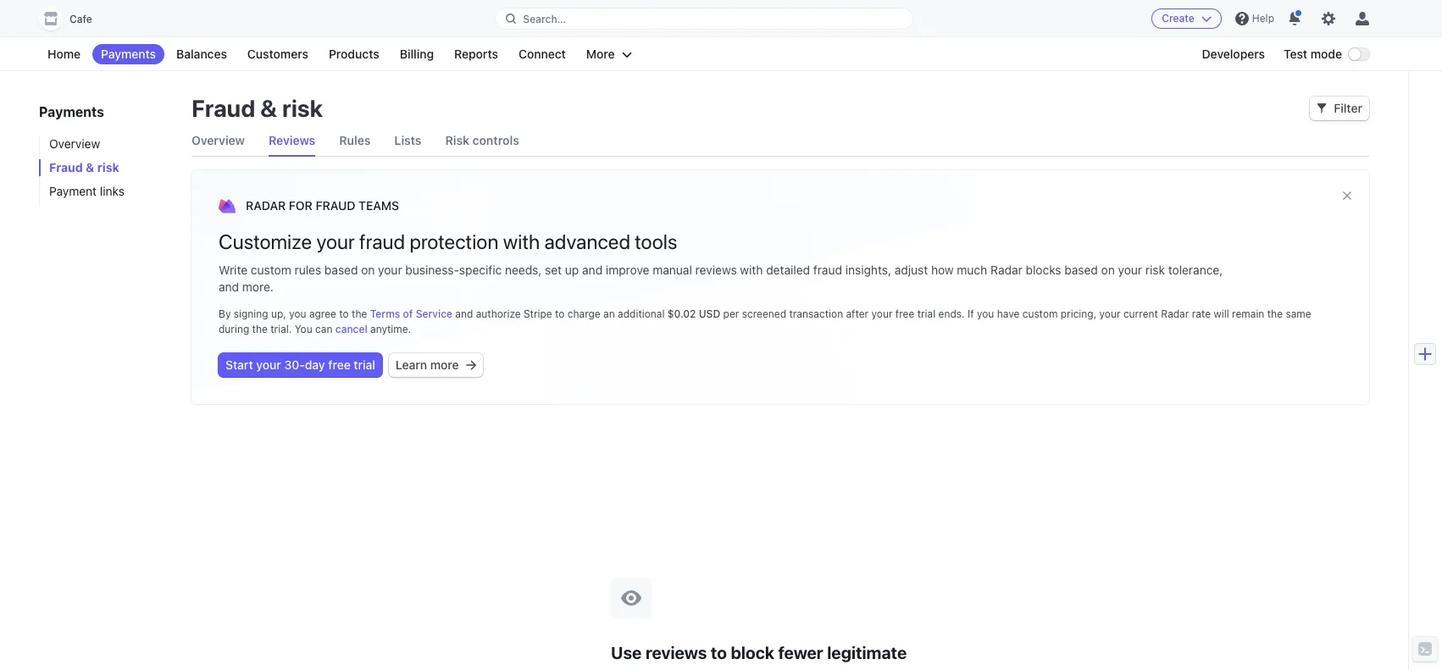 Task type: describe. For each thing, give the bounding box(es) containing it.
radar inside the write custom rules based on your business-specific needs, set up and improve manual reviews with detailed fraud insights, adjust how much radar blocks based on your risk tolerance, and more.
[[991, 263, 1023, 277]]

with inside the write custom rules based on your business-specific needs, set up and improve manual reviews with detailed fraud insights, adjust how much radar blocks based on your risk tolerance, and more.
[[740, 263, 763, 277]]

transaction
[[790, 308, 844, 320]]

of
[[403, 308, 413, 320]]

overview link for fraud & risk
[[39, 136, 175, 153]]

blocks
[[1026, 263, 1062, 277]]

service
[[416, 308, 453, 320]]

tab list containing overview
[[192, 125, 1370, 157]]

additional
[[618, 308, 665, 320]]

advanced
[[545, 230, 631, 253]]

custom inside the write custom rules based on your business-specific needs, set up and improve manual reviews with detailed fraud insights, adjust how much radar blocks based on your risk tolerance, and more.
[[251, 263, 291, 277]]

per screened transaction after your free trial ends. if you have custom pricing, your current radar rate will remain the same during the trial. you can
[[219, 308, 1312, 336]]

billing link
[[391, 44, 443, 64]]

detailed
[[767, 263, 811, 277]]

customers
[[247, 47, 309, 61]]

stripe
[[524, 308, 552, 320]]

filter
[[1335, 101, 1363, 115]]

your left current
[[1100, 308, 1121, 320]]

reviews
[[269, 133, 316, 148]]

rules
[[339, 133, 371, 148]]

svg image
[[1318, 103, 1328, 114]]

pricing,
[[1061, 308, 1097, 320]]

tolerance,
[[1169, 263, 1224, 277]]

overview for fraud & risk
[[49, 136, 100, 151]]

1 vertical spatial payments
[[39, 104, 104, 120]]

1 vertical spatial risk
[[97, 160, 119, 175]]

during
[[219, 323, 249, 336]]

trial inside per screened transaction after your free trial ends. if you have custom pricing, your current radar rate will remain the same during the trial. you can
[[918, 308, 936, 320]]

2 horizontal spatial fraud
[[316, 198, 356, 213]]

rate
[[1193, 308, 1211, 320]]

current
[[1124, 308, 1159, 320]]

overview link for reviews
[[192, 125, 245, 156]]

radar inside per screened transaction after your free trial ends. if you have custom pricing, your current radar rate will remain the same during the trial. you can
[[1162, 308, 1190, 320]]

billing
[[400, 47, 434, 61]]

risk inside the write custom rules based on your business-specific needs, set up and improve manual reviews with detailed fraud insights, adjust how much radar blocks based on your risk tolerance, and more.
[[1146, 263, 1166, 277]]

more button
[[578, 44, 641, 64]]

2 on from the left
[[1102, 263, 1115, 277]]

terms of service link
[[370, 308, 453, 320]]

learn
[[396, 358, 427, 372]]

up,
[[271, 308, 286, 320]]

have
[[998, 308, 1020, 320]]

2 vertical spatial and
[[456, 308, 473, 320]]

cafe button
[[39, 7, 109, 31]]

fewer
[[779, 643, 824, 663]]

balances
[[176, 47, 227, 61]]

if
[[968, 308, 975, 320]]

signing
[[234, 308, 268, 320]]

trial inside button
[[354, 358, 376, 372]]

will
[[1214, 308, 1230, 320]]

terms
[[370, 308, 400, 320]]

0 vertical spatial risk
[[282, 94, 323, 122]]

agree
[[309, 308, 337, 320]]

you inside per screened transaction after your free trial ends. if you have custom pricing, your current radar rate will remain the same during the trial. you can
[[977, 308, 995, 320]]

usd
[[699, 308, 721, 320]]

how
[[932, 263, 954, 277]]

0 vertical spatial fraud
[[192, 94, 255, 122]]

after
[[846, 308, 869, 320]]

lists
[[395, 133, 422, 148]]

cancel anytime.
[[336, 323, 411, 336]]

2 horizontal spatial and
[[583, 263, 603, 277]]

1 on from the left
[[361, 263, 375, 277]]

2 horizontal spatial the
[[1268, 308, 1284, 320]]

svg image
[[466, 360, 476, 371]]

0 vertical spatial &
[[260, 94, 277, 122]]

developers link
[[1194, 44, 1274, 64]]

search…
[[523, 12, 566, 25]]

free inside button
[[328, 358, 351, 372]]

can
[[315, 323, 333, 336]]

mode
[[1311, 47, 1343, 61]]

Search… text field
[[496, 8, 913, 29]]

products link
[[320, 44, 388, 64]]

reviews inside use reviews to block fewer legitimate payments.
[[646, 643, 707, 663]]

reviews inside the write custom rules based on your business-specific needs, set up and improve manual reviews with detailed fraud insights, adjust how much radar blocks based on your risk tolerance, and more.
[[696, 263, 737, 277]]

developers
[[1203, 47, 1266, 61]]

day
[[305, 358, 325, 372]]

your right after
[[872, 308, 893, 320]]

set
[[545, 263, 562, 277]]

cancel link
[[336, 323, 368, 336]]

adjust
[[895, 263, 928, 277]]

payment
[[49, 184, 97, 198]]

start your 30-day free trial button
[[219, 354, 382, 377]]

0 vertical spatial with
[[503, 230, 540, 253]]

customize your fraud protection with advanced tools
[[219, 230, 678, 253]]

an
[[604, 308, 615, 320]]

custom inside per screened transaction after your free trial ends. if you have custom pricing, your current radar rate will remain the same during the trial. you can
[[1023, 308, 1058, 320]]

teams
[[359, 198, 399, 213]]

learn more link
[[389, 354, 483, 377]]

30-
[[284, 358, 305, 372]]

start your 30-day free trial
[[226, 358, 376, 372]]

needs,
[[505, 263, 542, 277]]

customers link
[[239, 44, 317, 64]]

more
[[430, 358, 459, 372]]

cancel
[[336, 323, 368, 336]]

0 horizontal spatial fraud
[[359, 230, 405, 253]]

protection
[[410, 230, 499, 253]]

1 vertical spatial fraud
[[49, 160, 83, 175]]

rules link
[[339, 125, 371, 156]]

lists link
[[395, 125, 422, 156]]



Task type: vqa. For each thing, say whether or not it's contained in the screenshot.
'And' to the middle
yes



Task type: locate. For each thing, give the bounding box(es) containing it.
reviews
[[696, 263, 737, 277], [646, 643, 707, 663]]

anytime.
[[371, 323, 411, 336]]

radar right much
[[991, 263, 1023, 277]]

1 horizontal spatial custom
[[1023, 308, 1058, 320]]

payment links
[[49, 184, 125, 198]]

payments down home link
[[39, 104, 104, 120]]

risk controls
[[445, 133, 520, 148]]

$0.02
[[668, 308, 696, 320]]

1 horizontal spatial fraud & risk
[[192, 94, 323, 122]]

0 vertical spatial and
[[583, 263, 603, 277]]

cafe
[[70, 13, 92, 25]]

fraud down teams
[[359, 230, 405, 253]]

you
[[295, 323, 313, 336]]

specific
[[459, 263, 502, 277]]

radar for fraud teams
[[246, 198, 399, 213]]

fraud inside the write custom rules based on your business-specific needs, set up and improve manual reviews with detailed fraud insights, adjust how much radar blocks based on your risk tolerance, and more.
[[814, 263, 843, 277]]

0 vertical spatial fraud & risk
[[192, 94, 323, 122]]

1 horizontal spatial on
[[1102, 263, 1115, 277]]

fraud
[[359, 230, 405, 253], [814, 263, 843, 277]]

links
[[100, 184, 125, 198]]

much
[[957, 263, 988, 277]]

based
[[325, 263, 358, 277], [1065, 263, 1099, 277]]

and
[[583, 263, 603, 277], [219, 280, 239, 294], [456, 308, 473, 320]]

authorize
[[476, 308, 521, 320]]

create
[[1163, 12, 1195, 25]]

use
[[611, 643, 642, 663]]

risk up reviews
[[282, 94, 323, 122]]

0 horizontal spatial trial
[[354, 358, 376, 372]]

more
[[587, 47, 615, 61]]

help
[[1253, 12, 1275, 25]]

1 vertical spatial free
[[328, 358, 351, 372]]

the up cancel link
[[352, 308, 367, 320]]

insights,
[[846, 263, 892, 277]]

0 horizontal spatial the
[[252, 323, 268, 336]]

0 horizontal spatial overview
[[49, 136, 100, 151]]

based right blocks
[[1065, 263, 1099, 277]]

on
[[361, 263, 375, 277], [1102, 263, 1115, 277]]

overview inside tab list
[[192, 133, 245, 148]]

fraud right for
[[316, 198, 356, 213]]

0 vertical spatial fraud
[[359, 230, 405, 253]]

custom
[[251, 263, 291, 277], [1023, 308, 1058, 320]]

1 vertical spatial and
[[219, 280, 239, 294]]

improve
[[606, 263, 650, 277]]

you up the you
[[289, 308, 306, 320]]

1 vertical spatial reviews
[[646, 643, 707, 663]]

and down write
[[219, 280, 239, 294]]

1 horizontal spatial with
[[740, 263, 763, 277]]

1 horizontal spatial trial
[[918, 308, 936, 320]]

legitimate
[[828, 643, 907, 663]]

fraud & risk up payment links
[[49, 160, 119, 175]]

use reviews to block fewer legitimate payments.
[[611, 643, 907, 671]]

to up 'cancel'
[[339, 308, 349, 320]]

1 vertical spatial custom
[[1023, 308, 1058, 320]]

the left the same
[[1268, 308, 1284, 320]]

custom up more.
[[251, 263, 291, 277]]

your left business-
[[378, 263, 402, 277]]

help button
[[1229, 5, 1282, 32]]

1 vertical spatial with
[[740, 263, 763, 277]]

with left detailed
[[740, 263, 763, 277]]

1 horizontal spatial fraud
[[814, 263, 843, 277]]

overview left reviews
[[192, 133, 245, 148]]

& up reviews
[[260, 94, 277, 122]]

charge
[[568, 308, 601, 320]]

radar left for
[[246, 198, 286, 213]]

risk
[[445, 133, 470, 148]]

custom right have
[[1023, 308, 1058, 320]]

screened
[[742, 308, 787, 320]]

learn more
[[396, 358, 459, 372]]

reviews up payments.
[[646, 643, 707, 663]]

1 horizontal spatial &
[[260, 94, 277, 122]]

1 horizontal spatial fraud
[[192, 94, 255, 122]]

more.
[[242, 280, 274, 294]]

same
[[1286, 308, 1312, 320]]

0 vertical spatial radar
[[246, 198, 286, 213]]

2 vertical spatial fraud
[[316, 198, 356, 213]]

your up current
[[1119, 263, 1143, 277]]

customize
[[219, 230, 312, 253]]

risk left tolerance,
[[1146, 263, 1166, 277]]

trial
[[918, 308, 936, 320], [354, 358, 376, 372]]

1 horizontal spatial you
[[977, 308, 995, 320]]

free right day
[[328, 358, 351, 372]]

2 based from the left
[[1065, 263, 1099, 277]]

& up payment links
[[86, 160, 94, 175]]

block
[[731, 643, 775, 663]]

you right 'if'
[[977, 308, 995, 320]]

payments right the home
[[101, 47, 156, 61]]

2 horizontal spatial risk
[[1146, 263, 1166, 277]]

based right rules
[[325, 263, 358, 277]]

0 horizontal spatial on
[[361, 263, 375, 277]]

2 horizontal spatial to
[[711, 643, 727, 663]]

1 vertical spatial fraud
[[814, 263, 843, 277]]

0 horizontal spatial based
[[325, 263, 358, 277]]

0 horizontal spatial fraud
[[49, 160, 83, 175]]

the down signing
[[252, 323, 268, 336]]

1 vertical spatial &
[[86, 160, 94, 175]]

1 horizontal spatial overview link
[[192, 125, 245, 156]]

controls
[[473, 133, 520, 148]]

fraud
[[192, 94, 255, 122], [49, 160, 83, 175], [316, 198, 356, 213]]

1 vertical spatial fraud & risk
[[49, 160, 119, 175]]

&
[[260, 94, 277, 122], [86, 160, 94, 175]]

0 horizontal spatial free
[[328, 358, 351, 372]]

0 vertical spatial free
[[896, 308, 915, 320]]

1 vertical spatial radar
[[991, 263, 1023, 277]]

write custom rules based on your business-specific needs, set up and improve manual reviews with detailed fraud insights, adjust how much radar blocks based on your risk tolerance, and more.
[[219, 263, 1224, 294]]

your down radar for fraud teams
[[317, 230, 355, 253]]

1 horizontal spatial risk
[[282, 94, 323, 122]]

0 vertical spatial reviews
[[696, 263, 737, 277]]

you
[[289, 308, 306, 320], [977, 308, 995, 320]]

2 you from the left
[[977, 308, 995, 320]]

balances link
[[168, 44, 236, 64]]

by signing up, you agree to the terms of service and authorize stripe to charge an additional $0.02 usd
[[219, 308, 721, 320]]

tab list
[[192, 125, 1370, 157]]

test
[[1284, 47, 1308, 61]]

test mode
[[1284, 47, 1343, 61]]

payment links link
[[39, 183, 175, 200]]

radar left rate
[[1162, 308, 1190, 320]]

0 horizontal spatial you
[[289, 308, 306, 320]]

0 horizontal spatial overview link
[[39, 136, 175, 153]]

0 horizontal spatial with
[[503, 230, 540, 253]]

reports
[[454, 47, 498, 61]]

to inside use reviews to block fewer legitimate payments.
[[711, 643, 727, 663]]

0 horizontal spatial &
[[86, 160, 94, 175]]

reports link
[[446, 44, 507, 64]]

free down adjust at the right top of page
[[896, 308, 915, 320]]

1 horizontal spatial to
[[555, 308, 565, 320]]

1 you from the left
[[289, 308, 306, 320]]

1 horizontal spatial based
[[1065, 263, 1099, 277]]

with
[[503, 230, 540, 253], [740, 263, 763, 277]]

ends.
[[939, 308, 965, 320]]

fraud right detailed
[[814, 263, 843, 277]]

reviews link
[[269, 125, 316, 156]]

payments link
[[92, 44, 165, 64]]

trial.
[[271, 323, 292, 336]]

and right service
[[456, 308, 473, 320]]

filter button
[[1311, 97, 1370, 120]]

on up terms
[[361, 263, 375, 277]]

fraud down balances "link"
[[192, 94, 255, 122]]

2 horizontal spatial radar
[[1162, 308, 1190, 320]]

1 horizontal spatial and
[[456, 308, 473, 320]]

0 horizontal spatial fraud & risk
[[49, 160, 119, 175]]

0 horizontal spatial to
[[339, 308, 349, 320]]

Search… search field
[[496, 8, 913, 29]]

business-
[[406, 263, 459, 277]]

per
[[724, 308, 740, 320]]

0 horizontal spatial and
[[219, 280, 239, 294]]

to left block
[[711, 643, 727, 663]]

1 vertical spatial trial
[[354, 358, 376, 372]]

trial down cancel anytime.
[[354, 358, 376, 372]]

1 based from the left
[[325, 263, 358, 277]]

overview link left reviews link
[[192, 125, 245, 156]]

payments.
[[611, 667, 696, 671]]

your inside button
[[256, 358, 281, 372]]

0 vertical spatial custom
[[251, 263, 291, 277]]

0 horizontal spatial radar
[[246, 198, 286, 213]]

to right stripe at the top left of the page
[[555, 308, 565, 320]]

payments
[[101, 47, 156, 61], [39, 104, 104, 120]]

with up the needs,
[[503, 230, 540, 253]]

connect
[[519, 47, 566, 61]]

0 horizontal spatial risk
[[97, 160, 119, 175]]

overview link up fraud & risk link
[[39, 136, 175, 153]]

your left "30-"
[[256, 358, 281, 372]]

remain
[[1233, 308, 1265, 320]]

tools
[[635, 230, 678, 253]]

trial left ends.
[[918, 308, 936, 320]]

1 horizontal spatial overview
[[192, 133, 245, 148]]

home
[[47, 47, 81, 61]]

overview for reviews
[[192, 133, 245, 148]]

overview up fraud & risk link
[[49, 136, 100, 151]]

by
[[219, 308, 231, 320]]

free inside per screened transaction after your free trial ends. if you have custom pricing, your current radar rate will remain the same during the trial. you can
[[896, 308, 915, 320]]

on right blocks
[[1102, 263, 1115, 277]]

2 vertical spatial risk
[[1146, 263, 1166, 277]]

overview
[[192, 133, 245, 148], [49, 136, 100, 151]]

fraud up payment
[[49, 160, 83, 175]]

0 vertical spatial trial
[[918, 308, 936, 320]]

risk up links
[[97, 160, 119, 175]]

1 horizontal spatial the
[[352, 308, 367, 320]]

and right up
[[583, 263, 603, 277]]

to
[[339, 308, 349, 320], [555, 308, 565, 320], [711, 643, 727, 663]]

connect link
[[510, 44, 575, 64]]

fraud & risk up reviews
[[192, 94, 323, 122]]

2 vertical spatial radar
[[1162, 308, 1190, 320]]

0 vertical spatial payments
[[101, 47, 156, 61]]

radar
[[246, 198, 286, 213], [991, 263, 1023, 277], [1162, 308, 1190, 320]]

1 horizontal spatial radar
[[991, 263, 1023, 277]]

products
[[329, 47, 380, 61]]

reviews right manual
[[696, 263, 737, 277]]

0 horizontal spatial custom
[[251, 263, 291, 277]]

rules
[[295, 263, 321, 277]]

create button
[[1152, 8, 1222, 29]]

1 horizontal spatial free
[[896, 308, 915, 320]]

for
[[289, 198, 313, 213]]



